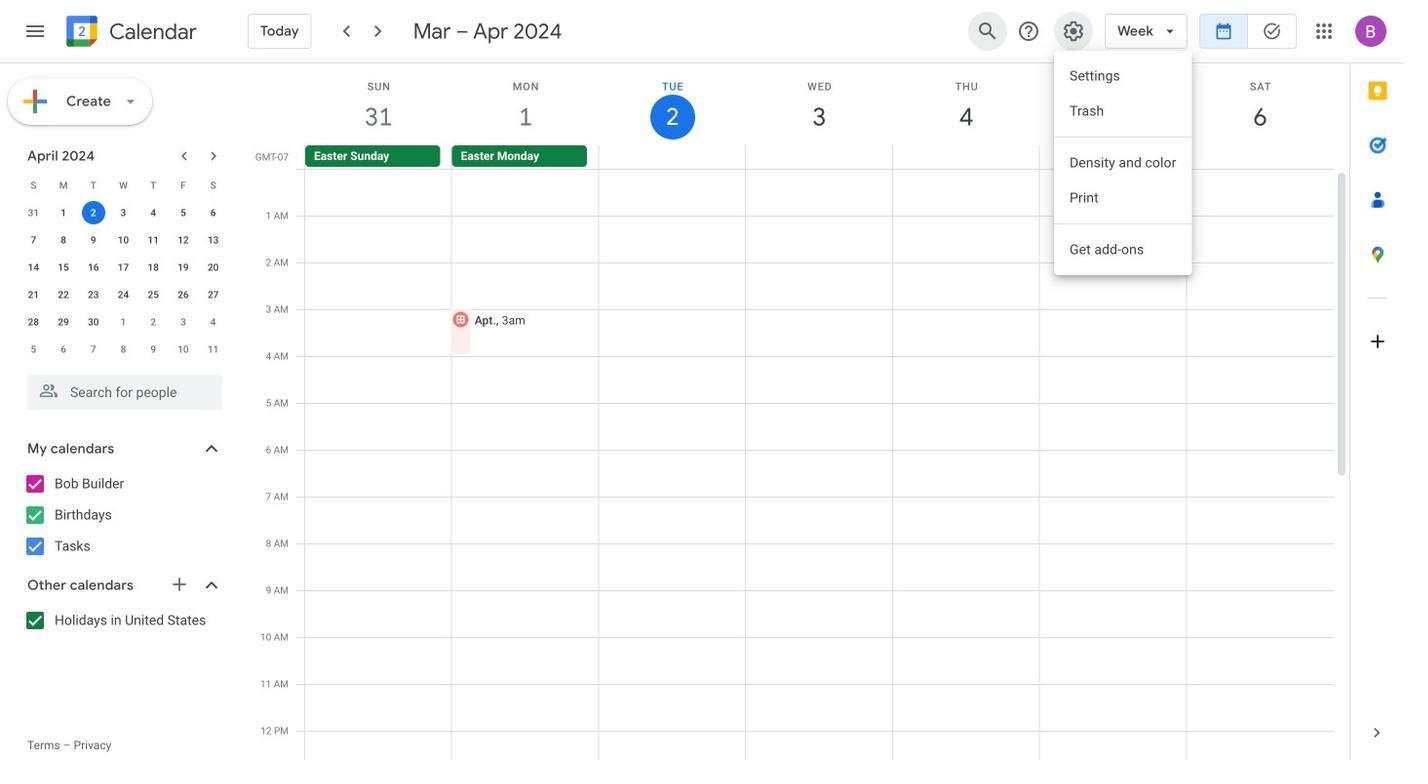 Task type: describe. For each thing, give the bounding box(es) containing it.
2, today element
[[82, 201, 105, 224]]

may 7 element
[[82, 338, 105, 361]]

10 element
[[112, 228, 135, 252]]

may 5 element
[[22, 338, 45, 361]]

may 2 element
[[142, 310, 165, 334]]

6 element
[[202, 201, 225, 224]]

28 element
[[22, 310, 45, 334]]

11 element
[[142, 228, 165, 252]]

22 element
[[52, 283, 75, 306]]

8 element
[[52, 228, 75, 252]]

may 8 element
[[112, 338, 135, 361]]

27 element
[[202, 283, 225, 306]]

25 element
[[142, 283, 165, 306]]

3 element
[[112, 201, 135, 224]]

may 6 element
[[52, 338, 75, 361]]

may 4 element
[[202, 310, 225, 334]]

13 element
[[202, 228, 225, 252]]

support image
[[1018, 20, 1041, 43]]

may 10 element
[[172, 338, 195, 361]]

my calendars list
[[4, 468, 242, 562]]

cell inside april 2024 grid
[[78, 199, 108, 226]]

heading inside calendar element
[[105, 20, 197, 43]]

march 31 element
[[22, 201, 45, 224]]



Task type: locate. For each thing, give the bounding box(es) containing it.
24 element
[[112, 283, 135, 306]]

add other calendars image
[[170, 575, 189, 594]]

april 2024 grid
[[19, 172, 228, 363]]

19 element
[[172, 256, 195, 279]]

30 element
[[82, 310, 105, 334]]

settings menu menu
[[1055, 51, 1193, 275]]

may 11 element
[[202, 338, 225, 361]]

cell
[[599, 145, 746, 169], [746, 145, 893, 169], [893, 145, 1040, 169], [1040, 145, 1187, 169], [1187, 145, 1334, 169], [305, 169, 452, 760], [450, 169, 599, 760], [599, 169, 746, 760], [746, 169, 894, 760], [894, 169, 1041, 760], [1041, 169, 1188, 760], [1188, 169, 1335, 760], [78, 199, 108, 226]]

29 element
[[52, 310, 75, 334]]

row
[[297, 145, 1350, 169], [297, 169, 1335, 760], [19, 172, 228, 199], [19, 199, 228, 226], [19, 226, 228, 254], [19, 254, 228, 281], [19, 281, 228, 308], [19, 308, 228, 336], [19, 336, 228, 363]]

main drawer image
[[23, 20, 47, 43]]

row group
[[19, 199, 228, 363]]

4 element
[[142, 201, 165, 224]]

16 element
[[82, 256, 105, 279]]

tab list
[[1351, 63, 1405, 705]]

20 element
[[202, 256, 225, 279]]

settings menu image
[[1063, 20, 1086, 43]]

26 element
[[172, 283, 195, 306]]

may 3 element
[[172, 310, 195, 334]]

9 element
[[82, 228, 105, 252]]

14 element
[[22, 256, 45, 279]]

12 element
[[172, 228, 195, 252]]

18 element
[[142, 256, 165, 279]]

calendar element
[[62, 12, 197, 55]]

may 9 element
[[142, 338, 165, 361]]

21 element
[[22, 283, 45, 306]]

grid
[[250, 63, 1350, 760]]

15 element
[[52, 256, 75, 279]]

may 1 element
[[112, 310, 135, 334]]

heading
[[105, 20, 197, 43]]

5 element
[[172, 201, 195, 224]]

17 element
[[112, 256, 135, 279]]

Search for people text field
[[39, 375, 211, 410]]

7 element
[[22, 228, 45, 252]]

23 element
[[82, 283, 105, 306]]

None search field
[[0, 367, 242, 410]]

1 element
[[52, 201, 75, 224]]



Task type: vqa. For each thing, say whether or not it's contained in the screenshot.
27 "element"
yes



